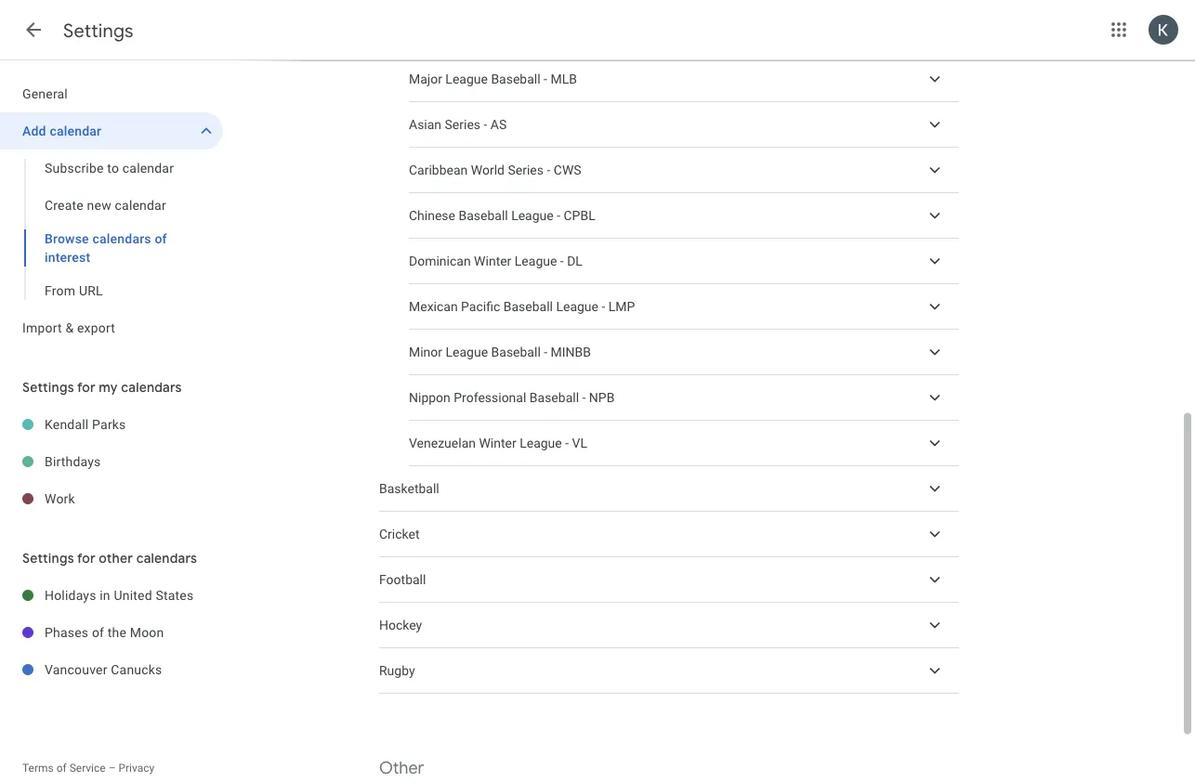 Task type: describe. For each thing, give the bounding box(es) containing it.
minor league baseball - minbb
[[409, 345, 591, 360]]

calendar for subscribe to calendar
[[123, 160, 174, 176]]

work tree item
[[0, 481, 223, 518]]

chinese
[[409, 208, 456, 223]]

from url
[[45, 283, 103, 298]]

go back image
[[22, 19, 45, 41]]

calendar inside tree item
[[50, 123, 102, 139]]

service
[[69, 762, 106, 775]]

holidays in united states tree item
[[0, 577, 223, 615]]

vancouver canucks link
[[45, 652, 223, 689]]

general
[[22, 86, 68, 101]]

nippon professional baseball - npb tree item
[[409, 376, 959, 421]]

interest
[[45, 250, 90, 265]]

add calendar
[[22, 123, 102, 139]]

birthdays
[[45, 454, 101, 470]]

vl
[[572, 436, 588, 451]]

other
[[99, 550, 133, 567]]

canucks
[[111, 662, 162, 678]]

league inside major league baseball - mlb tree item
[[446, 71, 488, 87]]

phases of the moon
[[45, 625, 164, 641]]

league inside the dominican winter league - dl tree item
[[515, 254, 557, 269]]

venezuelan winter league - vl
[[409, 436, 588, 451]]

caribbean world series - cws
[[409, 162, 582, 178]]

dominican winter league - dl
[[409, 254, 583, 269]]

major league baseball - mlb tree item
[[409, 57, 959, 102]]

terms of service link
[[22, 762, 106, 775]]

pacific
[[461, 299, 500, 314]]

minor
[[409, 345, 443, 360]]

basketball
[[379, 481, 440, 497]]

tree containing general
[[0, 75, 223, 347]]

baseball for nippon
[[530, 390, 579, 406]]

of for moon
[[92, 625, 104, 641]]

vancouver canucks tree item
[[0, 652, 223, 689]]

asian series - as
[[409, 117, 507, 132]]

united
[[114, 588, 152, 603]]

new
[[87, 198, 111, 213]]

- for minbb
[[544, 345, 548, 360]]

chinese baseball league - cpbl tree item
[[409, 193, 959, 239]]

major
[[409, 71, 442, 87]]

asian
[[409, 117, 442, 132]]

add calendar tree item
[[0, 112, 223, 150]]

settings for other calendars
[[22, 550, 197, 567]]

import
[[22, 320, 62, 336]]

parks
[[92, 417, 126, 432]]

league inside "minor league baseball - minbb" tree item
[[446, 345, 488, 360]]

phases
[[45, 625, 89, 641]]

kendall parks
[[45, 417, 126, 432]]

world
[[471, 162, 505, 178]]

minor league baseball - minbb tree item
[[409, 330, 959, 376]]

hockey
[[379, 618, 422, 633]]

- for cws
[[547, 162, 551, 178]]

settings for my calendars tree
[[0, 406, 223, 518]]

other
[[379, 758, 424, 780]]

from
[[45, 283, 76, 298]]

settings for my calendars
[[22, 379, 182, 396]]

caribbean world series - cws tree item
[[409, 148, 959, 193]]

series inside caribbean world series - cws tree item
[[508, 162, 544, 178]]

cpbl
[[564, 208, 596, 223]]

terms of service – privacy
[[22, 762, 155, 775]]

kendall
[[45, 417, 89, 432]]

browse
[[45, 231, 89, 246]]

vancouver
[[45, 662, 107, 678]]

cricket tree item
[[379, 512, 959, 558]]

holidays
[[45, 588, 96, 603]]

holidays in united states
[[45, 588, 194, 603]]

subscribe
[[45, 160, 104, 176]]

mexican pacific baseball league - lmp
[[409, 299, 635, 314]]

of for –
[[56, 762, 67, 775]]

league inside mexican pacific baseball league - lmp 'tree item'
[[556, 299, 599, 314]]

for for my
[[77, 379, 96, 396]]

- inside mexican pacific baseball league - lmp 'tree item'
[[602, 299, 606, 314]]

dl
[[567, 254, 583, 269]]

calendar for create new calendar
[[115, 198, 166, 213]]

baseball for mexican
[[504, 299, 553, 314]]

chinese baseball league - cpbl
[[409, 208, 596, 223]]

- for cpbl
[[557, 208, 561, 223]]

- for dl
[[560, 254, 564, 269]]

phases of the moon tree item
[[0, 615, 223, 652]]

football
[[379, 572, 426, 588]]

baseball down world
[[459, 208, 508, 223]]

kendall parks tree item
[[0, 406, 223, 443]]

calendars for other
[[136, 550, 197, 567]]

dominican
[[409, 254, 471, 269]]

group containing subscribe to calendar
[[0, 150, 223, 310]]



Task type: vqa. For each thing, say whether or not it's contained in the screenshot.
jeremy
no



Task type: locate. For each thing, give the bounding box(es) containing it.
- inside nippon professional baseball - npb tree item
[[582, 390, 586, 406]]

venezuelan winter league - vl tree item
[[409, 421, 959, 467]]

- left mlb
[[544, 71, 548, 87]]

- inside "chinese baseball league - cpbl" tree item
[[557, 208, 561, 223]]

- inside venezuelan winter league - vl tree item
[[565, 436, 569, 451]]

0 vertical spatial calendar
[[50, 123, 102, 139]]

- inside caribbean world series - cws tree item
[[547, 162, 551, 178]]

in
[[100, 588, 110, 603]]

calendars up states on the bottom
[[136, 550, 197, 567]]

privacy
[[119, 762, 155, 775]]

league
[[446, 71, 488, 87], [511, 208, 554, 223], [515, 254, 557, 269], [556, 299, 599, 314], [446, 345, 488, 360], [520, 436, 562, 451]]

2 vertical spatial settings
[[22, 550, 74, 567]]

2 vertical spatial calendars
[[136, 550, 197, 567]]

calendar
[[50, 123, 102, 139], [123, 160, 174, 176], [115, 198, 166, 213]]

0 horizontal spatial of
[[56, 762, 67, 775]]

league inside venezuelan winter league - vl tree item
[[520, 436, 562, 451]]

basketball tree item
[[379, 467, 959, 512]]

calendars
[[93, 231, 151, 246], [121, 379, 182, 396], [136, 550, 197, 567]]

settings for settings for my calendars
[[22, 379, 74, 396]]

1 horizontal spatial of
[[92, 625, 104, 641]]

create
[[45, 198, 84, 213]]

add
[[22, 123, 46, 139]]

winter down professional
[[479, 436, 517, 451]]

calendars inside browse calendars of interest
[[93, 231, 151, 246]]

0 vertical spatial series
[[445, 117, 481, 132]]

baseball for minor
[[491, 345, 541, 360]]

–
[[108, 762, 116, 775]]

league left vl
[[520, 436, 562, 451]]

export
[[77, 320, 115, 336]]

for
[[77, 379, 96, 396], [77, 550, 96, 567]]

of inside browse calendars of interest
[[155, 231, 167, 246]]

league left 'lmp'
[[556, 299, 599, 314]]

calendars for my
[[121, 379, 182, 396]]

settings for settings
[[63, 19, 134, 42]]

-
[[544, 71, 548, 87], [484, 117, 488, 132], [547, 162, 551, 178], [557, 208, 561, 223], [560, 254, 564, 269], [602, 299, 606, 314], [544, 345, 548, 360], [582, 390, 586, 406], [565, 436, 569, 451]]

moon
[[130, 625, 164, 641]]

to
[[107, 160, 119, 176]]

winter
[[474, 254, 512, 269], [479, 436, 517, 451]]

- inside "minor league baseball - minbb" tree item
[[544, 345, 548, 360]]

league left dl
[[515, 254, 557, 269]]

- left dl
[[560, 254, 564, 269]]

nippon professional baseball - npb
[[409, 390, 615, 406]]

minbb
[[551, 345, 591, 360]]

birthdays tree item
[[0, 443, 223, 481]]

2 horizontal spatial of
[[155, 231, 167, 246]]

1 vertical spatial calendar
[[123, 160, 174, 176]]

baseball left mlb
[[491, 71, 541, 87]]

of
[[155, 231, 167, 246], [92, 625, 104, 641], [56, 762, 67, 775]]

- left as
[[484, 117, 488, 132]]

work link
[[45, 481, 223, 518]]

0 vertical spatial winter
[[474, 254, 512, 269]]

1 vertical spatial of
[[92, 625, 104, 641]]

winter for dominican
[[474, 254, 512, 269]]

1 vertical spatial calendars
[[121, 379, 182, 396]]

caribbean
[[409, 162, 468, 178]]

1 for from the top
[[77, 379, 96, 396]]

create new calendar
[[45, 198, 166, 213]]

- left cws
[[547, 162, 551, 178]]

1 vertical spatial for
[[77, 550, 96, 567]]

- inside asian series - as tree item
[[484, 117, 488, 132]]

settings heading
[[63, 19, 134, 42]]

asian series - as tree item
[[409, 102, 959, 148]]

the
[[108, 625, 127, 641]]

nippon
[[409, 390, 451, 406]]

browse calendars of interest
[[45, 231, 167, 265]]

subscribe to calendar
[[45, 160, 174, 176]]

series left as
[[445, 117, 481, 132]]

- for vl
[[565, 436, 569, 451]]

- left minbb
[[544, 345, 548, 360]]

settings up kendall at the bottom left
[[22, 379, 74, 396]]

venezuelan
[[409, 436, 476, 451]]

mexican
[[409, 299, 458, 314]]

of down the "create new calendar"
[[155, 231, 167, 246]]

1 vertical spatial series
[[508, 162, 544, 178]]

- for npb
[[582, 390, 586, 406]]

football tree item
[[379, 558, 959, 603]]

settings
[[63, 19, 134, 42], [22, 379, 74, 396], [22, 550, 74, 567]]

mlb
[[551, 71, 577, 87]]

import & export
[[22, 320, 115, 336]]

of right terms
[[56, 762, 67, 775]]

1 horizontal spatial series
[[508, 162, 544, 178]]

lmp
[[609, 299, 635, 314]]

url
[[79, 283, 103, 298]]

2 vertical spatial calendar
[[115, 198, 166, 213]]

cricket
[[379, 527, 420, 542]]

- for mlb
[[544, 71, 548, 87]]

0 vertical spatial of
[[155, 231, 167, 246]]

- left cpbl
[[557, 208, 561, 223]]

1 vertical spatial winter
[[479, 436, 517, 451]]

league left cpbl
[[511, 208, 554, 223]]

baseball right pacific
[[504, 299, 553, 314]]

- inside major league baseball - mlb tree item
[[544, 71, 548, 87]]

series
[[445, 117, 481, 132], [508, 162, 544, 178]]

winter for venezuelan
[[479, 436, 517, 451]]

for left the other
[[77, 550, 96, 567]]

calendar up subscribe
[[50, 123, 102, 139]]

npb
[[589, 390, 615, 406]]

of inside 'link'
[[92, 625, 104, 641]]

settings for other calendars tree
[[0, 577, 223, 689]]

2 for from the top
[[77, 550, 96, 567]]

0 horizontal spatial series
[[445, 117, 481, 132]]

rugby tree item
[[379, 649, 959, 695]]

for left 'my'
[[77, 379, 96, 396]]

of left the
[[92, 625, 104, 641]]

league inside "chinese baseball league - cpbl" tree item
[[511, 208, 554, 223]]

cws
[[554, 162, 582, 178]]

settings for settings for other calendars
[[22, 550, 74, 567]]

winter down chinese baseball league - cpbl
[[474, 254, 512, 269]]

terms
[[22, 762, 54, 775]]

group
[[0, 150, 223, 310]]

vancouver canucks
[[45, 662, 162, 678]]

settings up holidays
[[22, 550, 74, 567]]

series inside asian series - as tree item
[[445, 117, 481, 132]]

baseball
[[491, 71, 541, 87], [459, 208, 508, 223], [504, 299, 553, 314], [491, 345, 541, 360], [530, 390, 579, 406]]

as
[[491, 117, 507, 132]]

1 vertical spatial settings
[[22, 379, 74, 396]]

hockey tree item
[[379, 603, 959, 649]]

calendars down the "create new calendar"
[[93, 231, 151, 246]]

0 vertical spatial for
[[77, 379, 96, 396]]

2 vertical spatial of
[[56, 762, 67, 775]]

- left 'lmp'
[[602, 299, 606, 314]]

0 vertical spatial calendars
[[93, 231, 151, 246]]

league right minor
[[446, 345, 488, 360]]

professional
[[454, 390, 527, 406]]

states
[[156, 588, 194, 603]]

settings right go back icon
[[63, 19, 134, 42]]

calendar right to
[[123, 160, 174, 176]]

dominican winter league - dl tree item
[[409, 239, 959, 284]]

calendars right 'my'
[[121, 379, 182, 396]]

baseball inside 'tree item'
[[504, 299, 553, 314]]

work
[[45, 491, 75, 507]]

league right major
[[446, 71, 488, 87]]

mexican pacific baseball league - lmp tree item
[[409, 284, 959, 330]]

baseball left the npb
[[530, 390, 579, 406]]

&
[[65, 320, 74, 336]]

series right world
[[508, 162, 544, 178]]

rugby
[[379, 664, 415, 679]]

phases of the moon link
[[45, 615, 223, 652]]

calendar right new
[[115, 198, 166, 213]]

- inside the dominican winter league - dl tree item
[[560, 254, 564, 269]]

- left the npb
[[582, 390, 586, 406]]

for for other
[[77, 550, 96, 567]]

- left vl
[[565, 436, 569, 451]]

baseball up nippon professional baseball - npb
[[491, 345, 541, 360]]

my
[[99, 379, 118, 396]]

baseball for major
[[491, 71, 541, 87]]

tree
[[0, 75, 223, 347]]

holidays in united states link
[[45, 577, 223, 615]]

0 vertical spatial settings
[[63, 19, 134, 42]]

privacy link
[[119, 762, 155, 775]]

birthdays link
[[45, 443, 223, 481]]

major league baseball - mlb
[[409, 71, 577, 87]]



